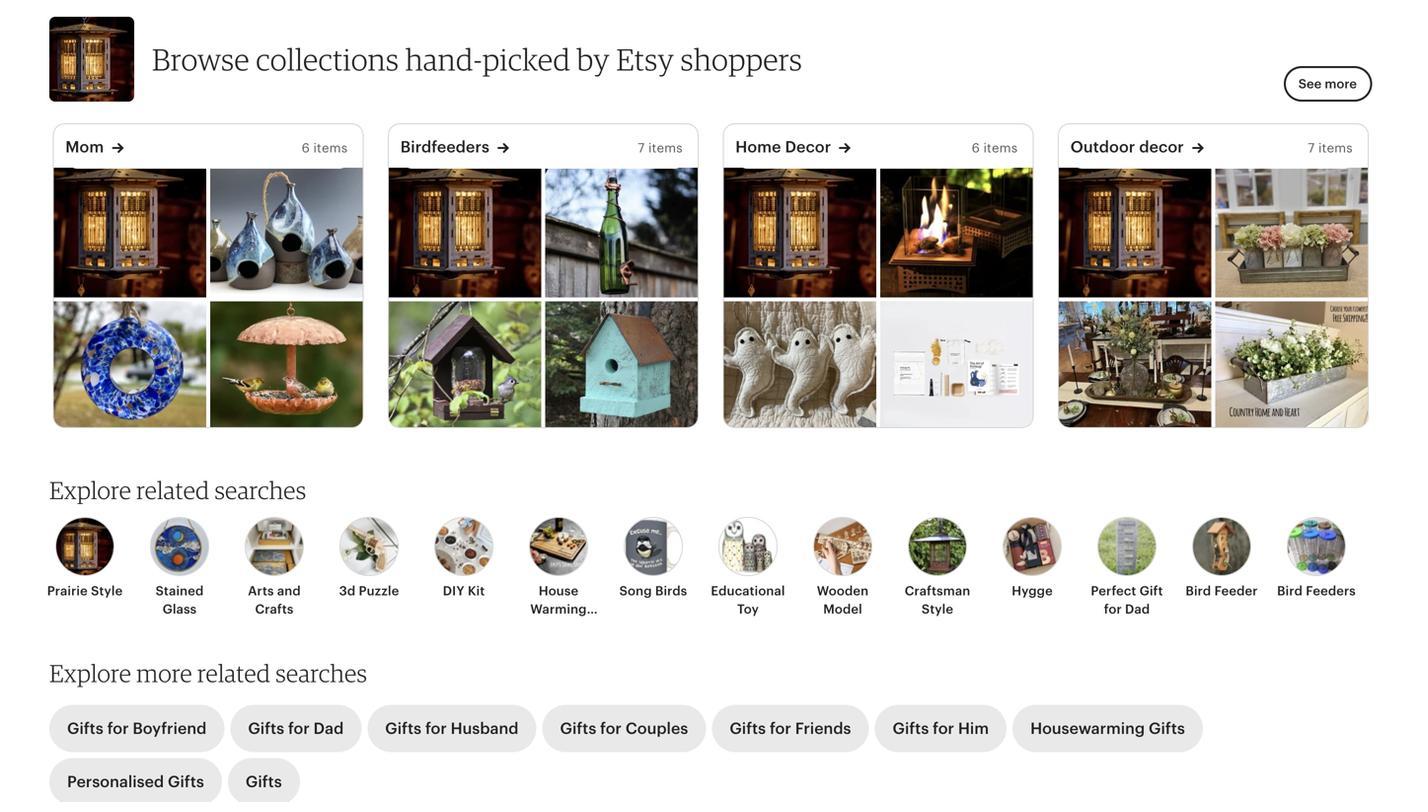 Task type: vqa. For each thing, say whether or not it's contained in the screenshot.
topmost more
yes



Task type: describe. For each thing, give the bounding box(es) containing it.
bird feeder handmade from green wine bottle with copper trim outdoor garden patio decor wine gift image
[[545, 168, 698, 298]]

bird feeder
[[1186, 584, 1258, 599]]

stained glass
[[156, 584, 204, 617]]

song birds
[[620, 584, 688, 599]]

browse collections hand-picked by etsy shoppers
[[152, 41, 803, 77]]

prairie style
[[47, 584, 123, 599]]

items for mom
[[313, 141, 348, 155]]

for for gifts for dad
[[288, 720, 310, 738]]

prairie
[[47, 584, 88, 599]]

searches inside 'explore related searches' "region"
[[215, 476, 306, 505]]

home
[[736, 138, 782, 156]]

collections
[[256, 41, 399, 77]]

hygge link
[[991, 517, 1074, 601]]

house
[[539, 584, 579, 599]]

explore more related searches
[[49, 659, 367, 688]]

feeder
[[1215, 584, 1258, 599]]

hygge
[[1012, 584, 1053, 599]]

picked
[[483, 41, 571, 77]]

wooden model
[[817, 584, 869, 617]]

song birds link
[[612, 517, 695, 601]]

model
[[824, 602, 863, 617]]

crafts
[[255, 602, 294, 617]]

craftsman
[[905, 584, 971, 599]]

explore related searches region
[[38, 476, 1384, 654]]

housewarming gifts
[[1031, 720, 1186, 738]]

craftsman prairie style bird feeder & wright lantern. wooden 3d puzzle kits. diy model you build! mason jar w/ seed not included. image for outdoor decor
[[1059, 168, 1212, 298]]

gifts for him
[[893, 720, 929, 738]]

house warming gift link
[[517, 517, 600, 635]]

educational toy link
[[707, 517, 790, 619]]

craftsman style link
[[897, 517, 979, 619]]

prairie style link
[[43, 517, 126, 601]]

diy kit
[[443, 584, 485, 599]]

see more
[[1299, 76, 1358, 91]]

personalised gifts link
[[49, 759, 222, 803]]

7 items for birdfeeders
[[638, 141, 683, 155]]

for for gifts for friends
[[770, 720, 792, 738]]

gifts link
[[228, 759, 300, 803]]

shoppers
[[681, 41, 803, 77]]

7 for birdfeeders
[[638, 141, 645, 155]]

pure copper bird feeder image
[[210, 302, 363, 432]]

gifts inside housewarming gifts link
[[1149, 720, 1186, 738]]

1 vertical spatial related
[[197, 659, 271, 688]]

husband
[[451, 720, 519, 738]]

gifts for boyfriend
[[67, 720, 103, 738]]

couples
[[626, 720, 689, 738]]

diy kintsugi kit, christmas gift, home & craft, kintsugi repair image
[[880, 302, 1033, 432]]

gifts for boyfriend
[[67, 720, 207, 738]]

friends
[[796, 720, 852, 738]]

toy
[[738, 602, 759, 617]]

gifts for couples
[[560, 720, 689, 738]]

handmade art glass bird feeder 8.7" sun catcher image
[[54, 302, 206, 432]]

free shipping hand carved extra large wood dough bowl- 40" x 12" x 3" beautiful table centerpiece decor image
[[1059, 302, 1212, 432]]

educational toy
[[711, 584, 786, 617]]

decor
[[1140, 138, 1185, 156]]

song
[[620, 584, 652, 599]]

see more link
[[1284, 66, 1372, 102]]

craftsman prairie style bird feeder & wright lantern. wooden 3d puzzle kits. diy model you build! mason jar w/ seed not included. image for birdfeeders
[[389, 168, 541, 298]]

craftsman prairie style bird feeder & wright lantern. wooden 3d puzzle kits. diy model you build! mason jar w/ seed not included. image for home decor
[[724, 168, 877, 298]]

bird feeder link
[[1181, 517, 1264, 601]]

gifts for him link
[[875, 705, 1007, 753]]

stained
[[156, 584, 204, 599]]

3d
[[339, 584, 356, 599]]

home decor
[[736, 138, 832, 156]]

browse
[[152, 41, 250, 77]]

warming
[[531, 602, 587, 617]]

more for see
[[1325, 76, 1358, 91]]

6 items for mom
[[302, 141, 348, 155]]

gifts for friends
[[730, 720, 766, 738]]

6 items for home decor
[[972, 141, 1018, 155]]

gift inside house warming gift
[[547, 620, 571, 635]]

him
[[959, 720, 989, 738]]

feeders
[[1307, 584, 1357, 599]]

diy
[[443, 584, 465, 599]]

1 vertical spatial searches
[[276, 659, 367, 688]]

stained glass link
[[138, 517, 221, 619]]

perfect
[[1091, 584, 1137, 599]]

gifts for dad link
[[230, 705, 362, 753]]

personalised gifts
[[67, 774, 204, 791]]

and
[[277, 584, 301, 599]]

housewarming
[[1031, 720, 1145, 738]]

dad inside perfect gift for dad
[[1126, 602, 1151, 617]]

style for craftsman style
[[922, 602, 954, 617]]

gifts inside 'personalised gifts' link
[[168, 774, 204, 791]]

gifts inside gifts link
[[246, 774, 282, 791]]

farmhouse floral arrangement, galvanized planter tray with flowers and greenery, living room decor, tv console centerpiece, entryway decor image
[[1216, 302, 1368, 432]]

craftsman style
[[905, 584, 971, 617]]

gifts for dad
[[248, 720, 285, 738]]

gifts for husband link
[[368, 705, 537, 753]]

arts and crafts
[[248, 584, 301, 617]]



Task type: locate. For each thing, give the bounding box(es) containing it.
1 horizontal spatial 6
[[972, 141, 980, 155]]

7 down see
[[1309, 141, 1316, 155]]

0 horizontal spatial bird
[[1186, 584, 1212, 599]]

2 7 items from the left
[[1309, 141, 1353, 155]]

gifts up gifts link
[[248, 720, 285, 738]]

rustic blue birdhouses | black clay, ombre denim blue glaze, coco rope, bird feeder, funky teardrop shape, air planter, indoor/outdoor decor image
[[210, 168, 363, 298]]

0 vertical spatial dad
[[1126, 602, 1151, 617]]

gift right perfect
[[1140, 584, 1164, 599]]

hand-
[[406, 41, 483, 77]]

2 6 from the left
[[972, 141, 980, 155]]

bird left the feeders
[[1278, 584, 1303, 599]]

items for home decor
[[984, 141, 1018, 155]]

4 items from the left
[[1319, 141, 1353, 155]]

1 6 items from the left
[[302, 141, 348, 155]]

mason jars decor/farmhouse decor with hydrangeas/mason jar decor/table centerpieces/home decor/table decor/kitchen decor image
[[1216, 168, 1368, 298]]

3 items from the left
[[984, 141, 1018, 155]]

7 for outdoor decor
[[1309, 141, 1316, 155]]

6 for home decor
[[972, 141, 980, 155]]

0 horizontal spatial dad
[[314, 720, 344, 738]]

for left couples
[[600, 720, 622, 738]]

1 horizontal spatial style
[[922, 602, 954, 617]]

for up gifts link
[[288, 720, 310, 738]]

kit
[[468, 584, 485, 599]]

educational
[[711, 584, 786, 599]]

gifts inside gifts for husband 'link'
[[385, 720, 422, 738]]

2 explore from the top
[[49, 659, 131, 688]]

6 items down collections
[[302, 141, 348, 155]]

0 horizontal spatial style
[[91, 584, 123, 599]]

gifts for friends
[[730, 720, 852, 738]]

gifts inside gifts for boyfriend link
[[67, 720, 103, 738]]

0 vertical spatial more
[[1325, 76, 1358, 91]]

1 vertical spatial more
[[136, 659, 192, 688]]

gifts
[[67, 720, 103, 738], [248, 720, 285, 738], [385, 720, 422, 738], [560, 720, 597, 738], [730, 720, 766, 738], [893, 720, 929, 738], [1149, 720, 1186, 738], [168, 774, 204, 791], [246, 774, 282, 791]]

for left him
[[933, 720, 955, 738]]

for left husband
[[426, 720, 447, 738]]

1 explore from the top
[[49, 476, 131, 505]]

rustic bird house, birdhouse for outdoor, handmade birdhouse, wooden birdhouses, functional birdhouse, outdoor garden decor, image
[[545, 302, 698, 432]]

bird for bird feeders
[[1278, 584, 1303, 599]]

1 horizontal spatial bird
[[1278, 584, 1303, 599]]

birdfeeders
[[401, 138, 490, 156]]

related inside "region"
[[136, 476, 210, 505]]

6
[[302, 141, 310, 155], [972, 141, 980, 155]]

for for gifts for husband
[[426, 720, 447, 738]]

dad
[[1126, 602, 1151, 617], [314, 720, 344, 738]]

see
[[1299, 76, 1322, 91]]

searches up arts and crafts link
[[215, 476, 306, 505]]

gifts inside "gifts for him" 'link'
[[893, 720, 929, 738]]

craftsman prairie style bird feeder & wright lantern. wooden 3d puzzle kits. diy model you build! mason jar w/ seed not included. image
[[54, 168, 206, 298], [389, 168, 541, 298], [724, 168, 877, 298], [1059, 168, 1212, 298]]

craftsman prairie style bird feeder & wright lantern. wooden 3d puzzle kits. diy model you build! mason jar w/ seed not included. image down 'decor'
[[724, 168, 877, 298]]

0 horizontal spatial 7 items
[[638, 141, 683, 155]]

mom
[[65, 138, 104, 156]]

0 horizontal spatial gift
[[547, 620, 571, 635]]

explore
[[49, 476, 131, 505], [49, 659, 131, 688]]

3d puzzle link
[[328, 517, 411, 601]]

related down crafts
[[197, 659, 271, 688]]

gifts for husband
[[385, 720, 519, 738]]

0 vertical spatial related
[[136, 476, 210, 505]]

birds
[[656, 584, 688, 599]]

explore for explore more related searches
[[49, 659, 131, 688]]

0 horizontal spatial 6 items
[[302, 141, 348, 155]]

craftsman prairie style bird feeder & wright lantern. wooden 3d puzzle kits. diy model you build! mason jar w/ seed not included. image down birdfeeders
[[389, 168, 541, 298]]

for inside perfect gift for dad
[[1105, 602, 1122, 617]]

1 horizontal spatial 7 items
[[1309, 141, 1353, 155]]

7 up "bird feeder handmade from green wine bottle with copper trim outdoor garden patio decor wine gift" "image"
[[638, 141, 645, 155]]

craftsman prairie style bird feeder & wright lantern. wooden 3d puzzle kits. diy model you build! mason jar w/ seed not included. image for mom
[[54, 168, 206, 298]]

items down 'etsy'
[[649, 141, 683, 155]]

explore for explore related searches
[[49, 476, 131, 505]]

for for gifts for boyfriend
[[107, 720, 129, 738]]

craftsman prairie style bird feeder & wright lantern. wooden 3d puzzle kits. diy model you build! mason jar w/ seed not included. image down mom
[[54, 168, 206, 298]]

for
[[1105, 602, 1122, 617], [107, 720, 129, 738], [288, 720, 310, 738], [426, 720, 447, 738], [600, 720, 622, 738], [770, 720, 792, 738], [933, 720, 955, 738]]

gifts left friends
[[730, 720, 766, 738]]

2 6 items from the left
[[972, 141, 1018, 155]]

arts
[[248, 584, 274, 599]]

6 up tabletop glass fireplace, unique gift! 2 sizes: warm up your patio & heart with this lantern, add some light, and even roast s'mores, too! image
[[972, 141, 980, 155]]

outdoor decor
[[1071, 138, 1185, 156]]

housewarming gifts link
[[1013, 705, 1203, 753]]

for left boyfriend at the left bottom of the page
[[107, 720, 129, 738]]

bird for bird feeder
[[1186, 584, 1212, 599]]

3d puzzle
[[339, 584, 399, 599]]

7 items down 'etsy'
[[638, 141, 683, 155]]

1 7 from the left
[[638, 141, 645, 155]]

style
[[91, 584, 123, 599], [922, 602, 954, 617]]

these bird feeders work! easy to fill, easy to clean - feed the birds with this handcrafted mason jar time tested bird feeder! image
[[389, 302, 541, 432]]

1 horizontal spatial gift
[[1140, 584, 1164, 599]]

gifts for dad
[[248, 720, 344, 738]]

personalised
[[67, 774, 164, 791]]

bird left feeder
[[1186, 584, 1212, 599]]

diy kit link
[[423, 517, 506, 601]]

0 vertical spatial explore
[[49, 476, 131, 505]]

for for gifts for him
[[933, 720, 955, 738]]

craftsman prairie style bird feeder & wright lantern. wooden 3d puzzle kits. diy model you build! mason jar w/ seed not included. image down outdoor decor
[[1059, 168, 1212, 298]]

puzzle
[[359, 584, 399, 599]]

6 items up tabletop glass fireplace, unique gift! 2 sizes: warm up your patio & heart with this lantern, add some light, and even roast s'mores, too! image
[[972, 141, 1018, 155]]

explore up gifts for boyfriend at the left bottom of page
[[49, 659, 131, 688]]

tabletop glass fireplace, unique gift! 2 sizes: warm up your patio & heart with this lantern, add some light, and even roast s'mores, too! image
[[880, 168, 1033, 298]]

2 items from the left
[[649, 141, 683, 155]]

more inside "link"
[[1325, 76, 1358, 91]]

1 horizontal spatial 7
[[1309, 141, 1316, 155]]

gifts for boyfriend link
[[49, 705, 224, 753]]

1 vertical spatial style
[[922, 602, 954, 617]]

3 craftsman prairie style bird feeder & wright lantern. wooden 3d puzzle kits. diy model you build! mason jar w/ seed not included. image from the left
[[724, 168, 877, 298]]

gift
[[1140, 584, 1164, 599], [547, 620, 571, 635]]

0 horizontal spatial more
[[136, 659, 192, 688]]

gifts inside gifts for friends link
[[730, 720, 766, 738]]

items for birdfeeders
[[649, 141, 683, 155]]

bird feeders
[[1278, 584, 1357, 599]]

items
[[313, 141, 348, 155], [649, 141, 683, 155], [984, 141, 1018, 155], [1319, 141, 1353, 155]]

1 horizontal spatial dad
[[1126, 602, 1151, 617]]

explore related searches
[[49, 476, 306, 505]]

gifts down boyfriend at the left bottom of the page
[[168, 774, 204, 791]]

more
[[1325, 76, 1358, 91], [136, 659, 192, 688]]

1 horizontal spatial 6 items
[[972, 141, 1018, 155]]

7 items down see more "link"
[[1309, 141, 1353, 155]]

for down perfect
[[1105, 602, 1122, 617]]

gift down warming on the bottom
[[547, 620, 571, 635]]

house warming gift
[[531, 584, 587, 635]]

0 vertical spatial gift
[[1140, 584, 1164, 599]]

glass
[[163, 602, 197, 617]]

items up tabletop glass fireplace, unique gift! 2 sizes: warm up your patio & heart with this lantern, add some light, and even roast s'mores, too! image
[[984, 141, 1018, 155]]

0 vertical spatial style
[[91, 584, 123, 599]]

style down craftsman
[[922, 602, 954, 617]]

gifts right housewarming
[[1149, 720, 1186, 738]]

style for prairie style
[[91, 584, 123, 599]]

wooden
[[817, 584, 869, 599]]

searches up the gifts for dad
[[276, 659, 367, 688]]

explore up prairie style link
[[49, 476, 131, 505]]

searches
[[215, 476, 306, 505], [276, 659, 367, 688]]

bird
[[1186, 584, 1212, 599], [1278, 584, 1303, 599]]

items down see more "link"
[[1319, 141, 1353, 155]]

wooden model link
[[802, 517, 885, 619]]

1 7 items from the left
[[638, 141, 683, 155]]

0 horizontal spatial 7
[[638, 141, 645, 155]]

items down collections
[[313, 141, 348, 155]]

explore inside "region"
[[49, 476, 131, 505]]

gifts left him
[[893, 720, 929, 738]]

style inside craftsman style
[[922, 602, 954, 617]]

boyfriend
[[133, 720, 207, 738]]

gifts for couples
[[560, 720, 597, 738]]

4 craftsman prairie style bird feeder & wright lantern. wooden 3d puzzle kits. diy model you build! mason jar w/ seed not included. image from the left
[[1059, 168, 1212, 298]]

gift inside perfect gift for dad
[[1140, 584, 1164, 599]]

arts and crafts link
[[233, 517, 316, 619]]

gifts up personalised
[[67, 720, 103, 738]]

gifts for husband
[[385, 720, 422, 738]]

more for explore
[[136, 659, 192, 688]]

1 items from the left
[[313, 141, 348, 155]]

2 bird from the left
[[1278, 584, 1303, 599]]

2 craftsman prairie style bird feeder & wright lantern. wooden 3d puzzle kits. diy model you build! mason jar w/ seed not included. image from the left
[[389, 168, 541, 298]]

7 items
[[638, 141, 683, 155], [1309, 141, 1353, 155]]

halloween quilt ghost / handmade ghost / farmhouse decor image
[[724, 302, 877, 432]]

by
[[577, 41, 610, 77]]

7
[[638, 141, 645, 155], [1309, 141, 1316, 155]]

1 craftsman prairie style bird feeder & wright lantern. wooden 3d puzzle kits. diy model you build! mason jar w/ seed not included. image from the left
[[54, 168, 206, 298]]

1 6 from the left
[[302, 141, 310, 155]]

1 horizontal spatial more
[[1325, 76, 1358, 91]]

perfect gift for dad link
[[1086, 517, 1169, 619]]

items for outdoor decor
[[1319, 141, 1353, 155]]

6 items
[[302, 141, 348, 155], [972, 141, 1018, 155]]

perfect gift for dad
[[1091, 584, 1164, 617]]

1 vertical spatial dad
[[314, 720, 344, 738]]

0 horizontal spatial 6
[[302, 141, 310, 155]]

etsy
[[617, 41, 675, 77]]

gifts for couples link
[[543, 705, 706, 753]]

1 bird from the left
[[1186, 584, 1212, 599]]

1 vertical spatial explore
[[49, 659, 131, 688]]

for for gifts for couples
[[600, 720, 622, 738]]

more right see
[[1325, 76, 1358, 91]]

decor
[[785, 138, 832, 156]]

gifts for him
[[893, 720, 989, 738]]

gifts inside gifts for couples link
[[560, 720, 597, 738]]

related up stained glass link
[[136, 476, 210, 505]]

bird feeders link
[[1276, 517, 1359, 601]]

more up boyfriend at the left bottom of the page
[[136, 659, 192, 688]]

2 7 from the left
[[1309, 141, 1316, 155]]

0 vertical spatial searches
[[215, 476, 306, 505]]

1 vertical spatial gift
[[547, 620, 571, 635]]

gifts left husband
[[385, 720, 422, 738]]

style right prairie
[[91, 584, 123, 599]]

gifts for friends link
[[712, 705, 869, 753]]

outdoor
[[1071, 138, 1136, 156]]

6 up rustic blue birdhouses | black clay, ombre denim blue glaze, coco rope, bird feeder, funky teardrop shape, air planter, indoor/outdoor decor image
[[302, 141, 310, 155]]

gifts down the gifts for dad
[[246, 774, 282, 791]]

for left friends
[[770, 720, 792, 738]]

7 items for outdoor decor
[[1309, 141, 1353, 155]]

gifts left couples
[[560, 720, 597, 738]]

6 for mom
[[302, 141, 310, 155]]



